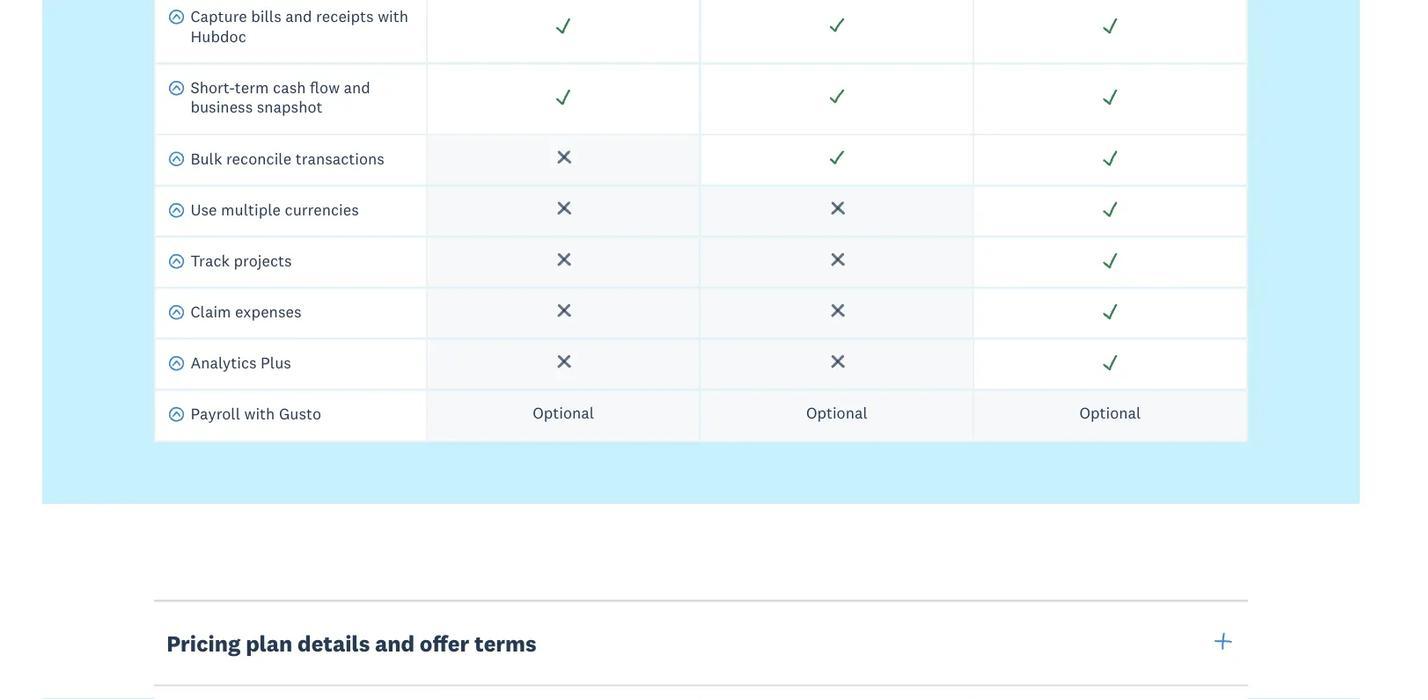 Task type: describe. For each thing, give the bounding box(es) containing it.
pricing plan details and offer terms button
[[154, 600, 1248, 687]]

claim
[[191, 302, 231, 322]]

flow
[[310, 77, 340, 97]]

offer
[[420, 630, 469, 658]]

excluded image for track projects
[[554, 251, 573, 270]]

business
[[191, 97, 253, 117]]

pricing
[[167, 630, 241, 658]]

excluded image for bulk reconcile transactions
[[554, 149, 573, 167]]

bulk
[[191, 148, 222, 168]]

included image for use multiple currencies
[[1101, 200, 1120, 218]]

2 optional from the left
[[806, 403, 868, 424]]

expenses
[[235, 302, 301, 322]]

track projects button
[[168, 250, 292, 275]]

pricing plan details and offer terms
[[167, 630, 537, 658]]

excluded image for analytics plus
[[554, 353, 573, 372]]

included image for track projects
[[1101, 251, 1120, 270]]

track
[[191, 250, 230, 271]]

term
[[235, 77, 269, 97]]

capture bills and receipts with hubdoc
[[191, 6, 408, 46]]

gusto
[[279, 404, 321, 424]]

0 horizontal spatial with
[[244, 404, 275, 424]]

use
[[191, 199, 217, 220]]

receipts
[[316, 6, 374, 26]]

analytics
[[191, 353, 257, 373]]

claim expenses
[[191, 302, 301, 322]]



Task type: vqa. For each thing, say whether or not it's contained in the screenshot.
Keep on top of bills
no



Task type: locate. For each thing, give the bounding box(es) containing it.
included image for short-term cash flow and business snapshot
[[1101, 88, 1120, 106]]

excluded image
[[554, 149, 573, 167], [554, 200, 573, 218], [828, 200, 846, 218], [554, 251, 573, 270], [828, 302, 846, 321], [554, 353, 573, 372]]

analytics plus
[[191, 353, 291, 373]]

0 vertical spatial and
[[285, 6, 312, 26]]

3 optional from the left
[[1080, 403, 1141, 424]]

multiple
[[221, 199, 281, 220]]

1 optional from the left
[[533, 403, 594, 424]]

reconcile
[[226, 148, 291, 168]]

1 horizontal spatial with
[[378, 6, 408, 26]]

and inside capture bills and receipts with hubdoc
[[285, 6, 312, 26]]

claim expenses button
[[168, 301, 301, 326]]

and right flow at the left top of the page
[[344, 77, 370, 97]]

2 horizontal spatial and
[[375, 630, 415, 658]]

0 horizontal spatial optional
[[533, 403, 594, 424]]

1 vertical spatial excluded image
[[554, 302, 573, 321]]

and right bills at the top left of page
[[285, 6, 312, 26]]

0 vertical spatial excluded image
[[828, 251, 846, 270]]

excluded image for analytics plus
[[828, 353, 846, 372]]

1 vertical spatial with
[[244, 404, 275, 424]]

and inside dropdown button
[[375, 630, 415, 658]]

bills
[[251, 6, 281, 26]]

1 horizontal spatial optional
[[806, 403, 868, 424]]

payroll with gusto
[[191, 404, 321, 424]]

with left gusto
[[244, 404, 275, 424]]

currencies
[[285, 199, 359, 220]]

bulk reconcile transactions
[[191, 148, 385, 168]]

included image
[[828, 16, 846, 35], [1101, 16, 1120, 35], [828, 88, 846, 106], [828, 149, 846, 167], [1101, 149, 1120, 167], [1101, 302, 1120, 321], [1101, 353, 1120, 372]]

included image
[[554, 16, 573, 35], [554, 88, 573, 106], [1101, 88, 1120, 106], [1101, 200, 1120, 218], [1101, 251, 1120, 270]]

plus
[[261, 353, 291, 373]]

excluded image
[[828, 251, 846, 270], [554, 302, 573, 321], [828, 353, 846, 372]]

payroll with gusto button
[[168, 404, 321, 429]]

projects
[[234, 250, 292, 271]]

1 vertical spatial and
[[344, 77, 370, 97]]

use multiple currencies
[[191, 199, 359, 220]]

and inside short-term cash flow and business snapshot
[[344, 77, 370, 97]]

2 vertical spatial excluded image
[[828, 353, 846, 372]]

and left offer
[[375, 630, 415, 658]]

transactions
[[295, 148, 385, 168]]

excluded image for track projects
[[828, 251, 846, 270]]

with inside capture bills and receipts with hubdoc
[[378, 6, 408, 26]]

0 horizontal spatial and
[[285, 6, 312, 26]]

use multiple currencies button
[[168, 199, 359, 224]]

short-
[[191, 77, 235, 97]]

capture bills and receipts with hubdoc button
[[168, 6, 414, 50]]

bulk reconcile transactions button
[[168, 148, 385, 173]]

2 horizontal spatial optional
[[1080, 403, 1141, 424]]

short-term cash flow and business snapshot
[[191, 77, 370, 117]]

short-term cash flow and business snapshot button
[[168, 77, 414, 122]]

and
[[285, 6, 312, 26], [344, 77, 370, 97], [375, 630, 415, 658]]

terms
[[474, 630, 537, 658]]

plan
[[246, 630, 293, 658]]

track projects
[[191, 250, 292, 271]]

snapshot
[[257, 97, 323, 117]]

with right receipts
[[378, 6, 408, 26]]

0 vertical spatial with
[[378, 6, 408, 26]]

details
[[298, 630, 370, 658]]

analytics plus button
[[168, 353, 291, 377]]

optional
[[533, 403, 594, 424], [806, 403, 868, 424], [1080, 403, 1141, 424]]

hubdoc
[[191, 26, 246, 46]]

cash
[[273, 77, 306, 97]]

excluded image for use multiple currencies
[[554, 200, 573, 218]]

capture
[[191, 6, 247, 26]]

with
[[378, 6, 408, 26], [244, 404, 275, 424]]

1 horizontal spatial and
[[344, 77, 370, 97]]

2 vertical spatial and
[[375, 630, 415, 658]]

payroll
[[191, 404, 240, 424]]



